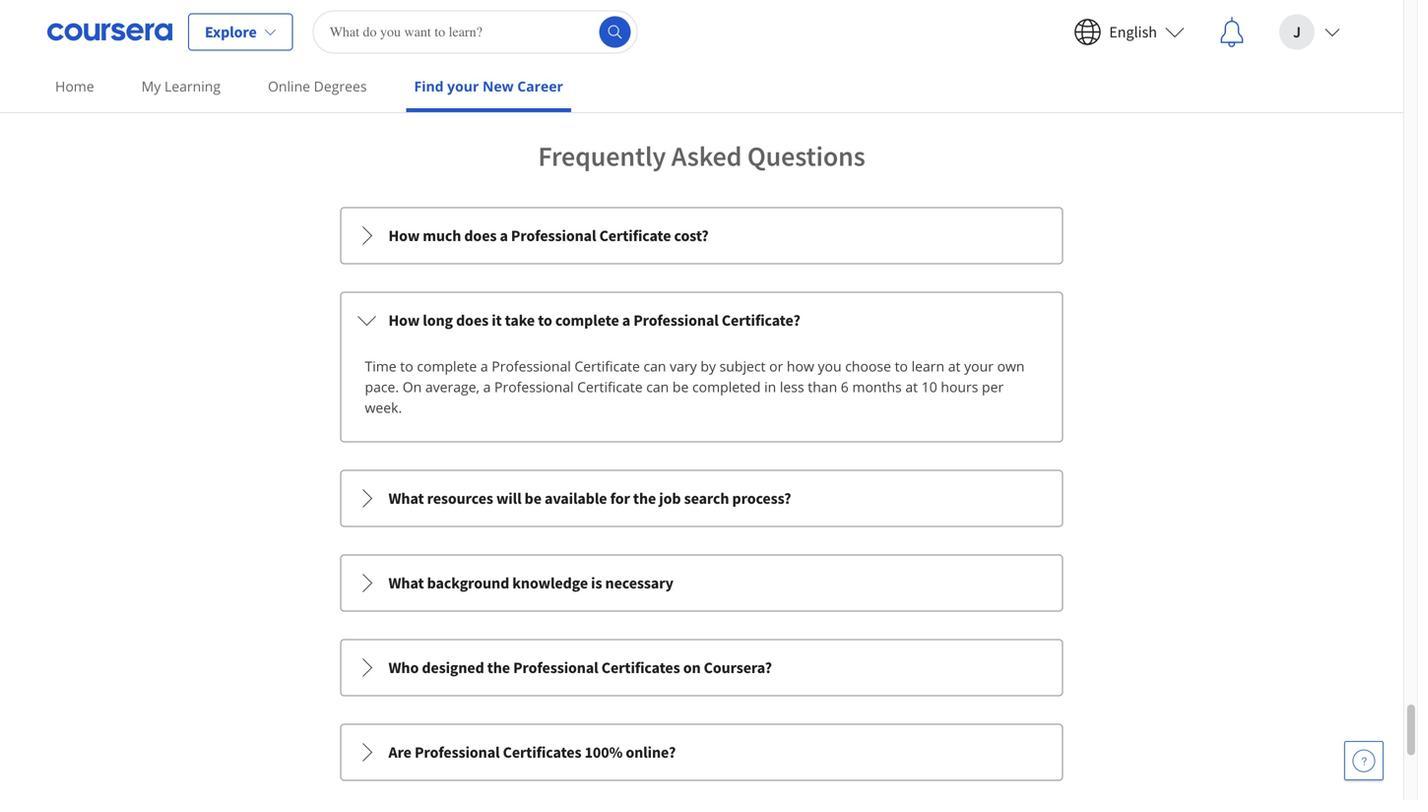 Task type: locate. For each thing, give the bounding box(es) containing it.
does
[[464, 226, 497, 246], [456, 311, 489, 331]]

complete up average,
[[417, 357, 477, 376]]

online?
[[626, 743, 676, 763]]

1 vertical spatial what
[[389, 574, 424, 594]]

how
[[787, 357, 815, 376]]

questions
[[748, 139, 866, 174]]

does for it
[[456, 311, 489, 331]]

None search field
[[313, 10, 638, 54]]

certificates left 100%
[[503, 743, 582, 763]]

0 vertical spatial how
[[389, 226, 420, 246]]

be
[[673, 378, 689, 397], [525, 489, 542, 509]]

less
[[780, 378, 805, 397]]

0 vertical spatial your
[[447, 77, 479, 96]]

1 horizontal spatial be
[[673, 378, 689, 397]]

0 vertical spatial what
[[389, 489, 424, 509]]

the
[[633, 489, 656, 509], [487, 659, 510, 678]]

at up "hours"
[[948, 357, 961, 376]]

what left resources
[[389, 489, 424, 509]]

frequently
[[538, 139, 666, 174]]

your inside time to complete a professional certificate can vary by subject or how you choose to learn at your own pace. on average, a professional certificate can be completed in less than 6 months at 10 hours per week.
[[965, 357, 994, 376]]

0 vertical spatial certificates
[[602, 659, 680, 678]]

at
[[948, 357, 961, 376], [906, 378, 918, 397]]

frequently asked questions
[[538, 139, 866, 174]]

1 horizontal spatial the
[[633, 489, 656, 509]]

search
[[684, 489, 729, 509]]

learning
[[165, 77, 221, 96]]

online degrees link
[[260, 64, 375, 108]]

does right much
[[464, 226, 497, 246]]

0 vertical spatial certificate
[[600, 226, 671, 246]]

professional
[[511, 226, 596, 246], [634, 311, 719, 331], [492, 357, 571, 376], [495, 378, 574, 397], [513, 659, 599, 678], [415, 743, 500, 763]]

your up per
[[965, 357, 994, 376]]

average,
[[425, 378, 480, 397]]

to
[[538, 311, 552, 331], [400, 357, 413, 376], [895, 357, 908, 376]]

completed
[[693, 378, 761, 397]]

new
[[483, 77, 514, 96]]

to right take
[[538, 311, 552, 331]]

1 vertical spatial certificates
[[503, 743, 582, 763]]

0 vertical spatial at
[[948, 357, 961, 376]]

2 how from the top
[[389, 311, 420, 331]]

what
[[389, 489, 424, 509], [389, 574, 424, 594]]

1 vertical spatial your
[[965, 357, 994, 376]]

100%
[[585, 743, 623, 763]]

how much does a professional certificate cost?
[[389, 226, 709, 246]]

process?
[[732, 489, 792, 509]]

2 horizontal spatial to
[[895, 357, 908, 376]]

how left the long
[[389, 311, 420, 331]]

0 horizontal spatial certificates
[[503, 743, 582, 763]]

1 vertical spatial certificate
[[575, 357, 640, 376]]

j button
[[1264, 0, 1357, 64]]

time to complete a professional certificate can vary by subject or how you choose to learn at your own pace. on average, a professional certificate can be completed in less than 6 months at 10 hours per week.
[[365, 357, 1025, 417]]

to up on
[[400, 357, 413, 376]]

0 horizontal spatial be
[[525, 489, 542, 509]]

1 vertical spatial how
[[389, 311, 420, 331]]

how for how much does a professional certificate cost?
[[389, 226, 420, 246]]

for
[[610, 489, 630, 509]]

0 vertical spatial does
[[464, 226, 497, 246]]

complete right take
[[555, 311, 619, 331]]

my learning link
[[134, 64, 229, 108]]

complete
[[555, 311, 619, 331], [417, 357, 477, 376]]

who designed the professional certificates on coursera?
[[389, 659, 772, 678]]

the inside dropdown button
[[633, 489, 656, 509]]

you
[[818, 357, 842, 376]]

your
[[447, 77, 479, 96], [965, 357, 994, 376]]

how left much
[[389, 226, 420, 246]]

2 what from the top
[[389, 574, 424, 594]]

certificate
[[600, 226, 671, 246], [575, 357, 640, 376], [577, 378, 643, 397]]

1 how from the top
[[389, 226, 420, 246]]

0 vertical spatial can
[[644, 357, 666, 376]]

0 vertical spatial be
[[673, 378, 689, 397]]

your right find
[[447, 77, 479, 96]]

1 horizontal spatial your
[[965, 357, 994, 376]]

the right for
[[633, 489, 656, 509]]

0 horizontal spatial to
[[400, 357, 413, 376]]

english
[[1110, 22, 1158, 42]]

1 what from the top
[[389, 489, 424, 509]]

certificates left on
[[602, 659, 680, 678]]

vary
[[670, 357, 697, 376]]

1 horizontal spatial complete
[[555, 311, 619, 331]]

1 vertical spatial complete
[[417, 357, 477, 376]]

professional inside 'dropdown button'
[[513, 659, 599, 678]]

a
[[500, 226, 508, 246], [622, 311, 631, 331], [481, 357, 488, 376], [483, 378, 491, 397]]

how long does it take to complete a professional certificate? button
[[341, 293, 1063, 348]]

2 vertical spatial certificate
[[577, 378, 643, 397]]

resources
[[427, 489, 493, 509]]

can
[[644, 357, 666, 376], [646, 378, 669, 397]]

months
[[853, 378, 902, 397]]

certificate inside dropdown button
[[600, 226, 671, 246]]

how long does it take to complete a professional certificate?
[[389, 311, 801, 331]]

be right the will
[[525, 489, 542, 509]]

to left learn
[[895, 357, 908, 376]]

help center image
[[1353, 750, 1376, 773]]

1 horizontal spatial to
[[538, 311, 552, 331]]

my learning
[[142, 77, 221, 96]]

find
[[414, 77, 444, 96]]

what left background
[[389, 574, 424, 594]]

per
[[982, 378, 1004, 397]]

1 vertical spatial does
[[456, 311, 489, 331]]

1 horizontal spatial certificates
[[602, 659, 680, 678]]

1 vertical spatial be
[[525, 489, 542, 509]]

certificates
[[602, 659, 680, 678], [503, 743, 582, 763]]

what resources will be available for the job search process?
[[389, 489, 792, 509]]

1 vertical spatial at
[[906, 378, 918, 397]]

can left the vary at the left top of page
[[644, 357, 666, 376]]

be down the vary at the left top of page
[[673, 378, 689, 397]]

does for a
[[464, 226, 497, 246]]

can left completed
[[646, 378, 669, 397]]

1 vertical spatial the
[[487, 659, 510, 678]]

What do you want to learn? text field
[[313, 10, 638, 54]]

pace.
[[365, 378, 399, 397]]

0 horizontal spatial complete
[[417, 357, 477, 376]]

0 horizontal spatial the
[[487, 659, 510, 678]]

your inside "link"
[[447, 77, 479, 96]]

at left 10
[[906, 378, 918, 397]]

on
[[403, 378, 422, 397]]

what background knowledge is necessary
[[389, 574, 674, 594]]

available
[[545, 489, 607, 509]]

0 vertical spatial the
[[633, 489, 656, 509]]

background
[[427, 574, 509, 594]]

explore
[[205, 22, 257, 42]]

are professional certificates 100% online? button
[[341, 726, 1063, 781]]

how
[[389, 226, 420, 246], [389, 311, 420, 331]]

be inside dropdown button
[[525, 489, 542, 509]]

0 horizontal spatial your
[[447, 77, 479, 96]]

does left it
[[456, 311, 489, 331]]

the right designed
[[487, 659, 510, 678]]

what for what resources will be available for the job search process?
[[389, 489, 424, 509]]

0 vertical spatial complete
[[555, 311, 619, 331]]

degrees
[[314, 77, 367, 96]]

long
[[423, 311, 453, 331]]



Task type: describe. For each thing, give the bounding box(es) containing it.
1 horizontal spatial at
[[948, 357, 961, 376]]

find your new career
[[414, 77, 563, 96]]

complete inside dropdown button
[[555, 311, 619, 331]]

job
[[659, 489, 681, 509]]

to inside dropdown button
[[538, 311, 552, 331]]

my
[[142, 77, 161, 96]]

choose
[[846, 357, 892, 376]]

is
[[591, 574, 602, 594]]

hours
[[941, 378, 979, 397]]

take
[[505, 311, 535, 331]]

find your new career link
[[406, 64, 571, 112]]

what resources will be available for the job search process? button
[[341, 472, 1063, 527]]

knowledge
[[513, 574, 588, 594]]

0 horizontal spatial at
[[906, 378, 918, 397]]

or
[[770, 357, 784, 376]]

explore button
[[188, 13, 293, 51]]

than
[[808, 378, 838, 397]]

certificate for can
[[575, 357, 640, 376]]

learn
[[912, 357, 945, 376]]

what for what background knowledge is necessary
[[389, 574, 424, 594]]

own
[[998, 357, 1025, 376]]

coursera image
[[47, 16, 172, 48]]

much
[[423, 226, 461, 246]]

asked
[[672, 139, 742, 174]]

it
[[492, 311, 502, 331]]

how much does a professional certificate cost? button
[[341, 209, 1063, 264]]

english button
[[1058, 0, 1201, 64]]

week.
[[365, 399, 402, 417]]

certificates inside dropdown button
[[503, 743, 582, 763]]

certificates inside 'dropdown button'
[[602, 659, 680, 678]]

how for how long does it take to complete a professional certificate?
[[389, 311, 420, 331]]

designed
[[422, 659, 484, 678]]

online
[[268, 77, 310, 96]]

will
[[496, 489, 522, 509]]

what background knowledge is necessary button
[[341, 556, 1063, 611]]

certificate for cost?
[[600, 226, 671, 246]]

are
[[389, 743, 412, 763]]

be inside time to complete a professional certificate can vary by subject or how you choose to learn at your own pace. on average, a professional certificate can be completed in less than 6 months at 10 hours per week.
[[673, 378, 689, 397]]

j
[[1294, 22, 1301, 42]]

6
[[841, 378, 849, 397]]

1 vertical spatial can
[[646, 378, 669, 397]]

who
[[389, 659, 419, 678]]

certificate?
[[722, 311, 801, 331]]

10
[[922, 378, 938, 397]]

by
[[701, 357, 716, 376]]

who designed the professional certificates on coursera? button
[[341, 641, 1063, 696]]

time
[[365, 357, 397, 376]]

career
[[517, 77, 563, 96]]

subject
[[720, 357, 766, 376]]

career academy - gateway certificates carousel element
[[111, 0, 1293, 60]]

necessary
[[605, 574, 674, 594]]

on
[[683, 659, 701, 678]]

online degrees
[[268, 77, 367, 96]]

complete inside time to complete a professional certificate can vary by subject or how you choose to learn at your own pace. on average, a professional certificate can be completed in less than 6 months at 10 hours per week.
[[417, 357, 477, 376]]

cost?
[[674, 226, 709, 246]]

coursera?
[[704, 659, 772, 678]]

in
[[765, 378, 777, 397]]

home
[[55, 77, 94, 96]]

home link
[[47, 64, 102, 108]]

are professional certificates 100% online?
[[389, 743, 676, 763]]

the inside 'dropdown button'
[[487, 659, 510, 678]]



Task type: vqa. For each thing, say whether or not it's contained in the screenshot.
THE INVESTMENT.
no



